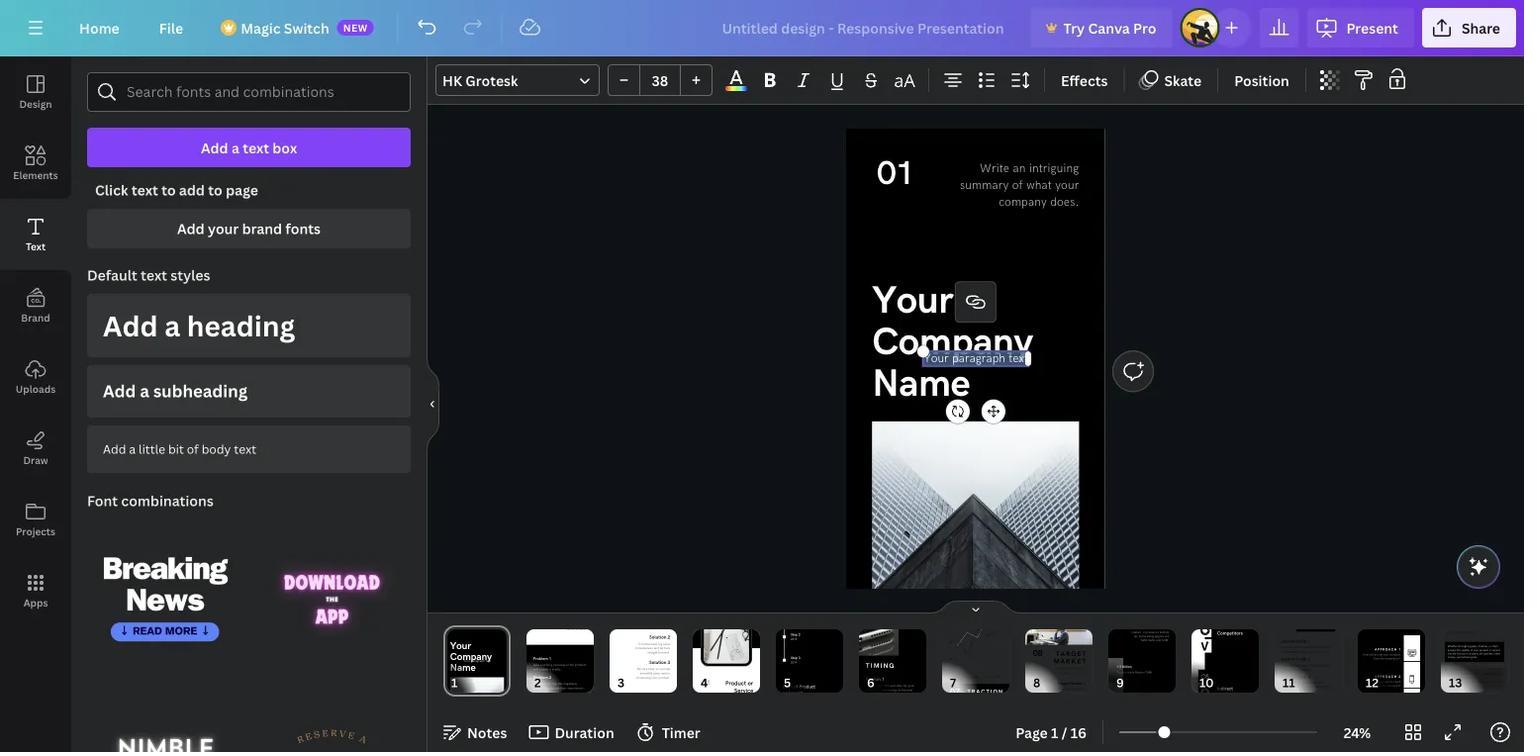 Task type: locate. For each thing, give the bounding box(es) containing it.
0 horizontal spatial ways
[[1150, 627, 1156, 630]]

your for company
[[873, 278, 954, 324]]

target up the profiles
[[1058, 682, 1069, 686]]

sam,
[[1149, 639, 1156, 643]]

0 vertical spatial approach
[[1376, 648, 1398, 652]]

or left birth
[[748, 680, 754, 687]]

box
[[273, 138, 297, 157]]

your inside your company name
[[873, 278, 954, 324]]

service right 04
[[735, 688, 754, 695]]

1 horizontal spatial make
[[1484, 673, 1490, 676]]

to up "such"
[[1481, 673, 1483, 676]]

next
[[661, 672, 667, 676], [907, 689, 913, 692]]

main menu bar
[[0, 0, 1525, 56]]

1 horizontal spatial for
[[1303, 650, 1307, 654]]

0 vertical spatial how
[[1458, 653, 1462, 656]]

0 vertical spatial make
[[1459, 631, 1466, 635]]

competition? inside approach 1 how will you set your company from the competition?
[[1386, 657, 1401, 661]]

available right the serviceable
[[1132, 693, 1143, 696]]

1 vertical spatial how
[[552, 683, 557, 686]]

1 horizontal spatial on
[[1456, 677, 1459, 680]]

best
[[890, 684, 896, 688]]

1 horizontal spatial what
[[1282, 668, 1288, 672]]

to up the customers?
[[1391, 681, 1394, 684]]

0 vertical spatial step
[[791, 633, 798, 637]]

ways up money.
[[1460, 627, 1467, 631]]

2 up reach
[[1399, 675, 1402, 679]]

target market who are the customers you want to cater to? target market 1 what are their profiles and visual personas?
[[1042, 651, 1087, 696]]

to
[[162, 181, 176, 200], [208, 181, 223, 200], [1157, 627, 1159, 630], [576, 628, 579, 631], [1455, 631, 1458, 635], [1071, 672, 1074, 675], [668, 672, 671, 676], [1481, 673, 1483, 676], [1391, 681, 1394, 684], [879, 689, 882, 692], [899, 689, 901, 692]]

1 vertical spatial advantage
[[1282, 658, 1308, 662]]

of inside problem 1 give a striking overview of the problem and explain it briefly. problem 2 elaborate on how this negatively impacts people and their experiences.
[[566, 664, 569, 667]]

2 solution from the top
[[650, 660, 667, 666]]

market inside the 53 m serviceable available market (sam)
[[1143, 693, 1152, 696]]

text left styles
[[141, 266, 167, 285]]

how right the tell
[[1458, 653, 1462, 656]]

0 vertical spatial on
[[1456, 677, 1459, 680]]

and down the 'best'
[[889, 689, 894, 692]]

2 vertical spatial how
[[1299, 686, 1304, 689]]

money, inside if you have plenty of ways to make money, focus on one main method, such as subscription, ads, and transactions.
[[1491, 673, 1500, 676]]

0 horizontal spatial on
[[547, 683, 551, 686]]

1 vertical spatial your
[[924, 352, 950, 366]]

2 horizontal spatial ways
[[1474, 673, 1480, 676]]

add a subheading button
[[87, 365, 411, 418]]

design
[[19, 97, 52, 110]]

perform
[[1320, 686, 1330, 689]]

their left the profiles
[[1055, 688, 1061, 692]]

your down viability
[[1463, 653, 1468, 656]]

bottom
[[1160, 631, 1170, 634]]

how inside problem 1 give a striking overview of the problem and explain it briefly. problem 2 elaborate on how this negatively impacts people and their experiences.
[[552, 683, 557, 686]]

2 horizontal spatial how
[[1364, 653, 1369, 657]]

2 vertical spatial make
[[1484, 673, 1490, 676]]

the right show
[[1455, 627, 1460, 631]]

1 inside button
[[1052, 723, 1059, 742]]

0 horizontal spatial competition?
[[1282, 686, 1298, 689]]

a for heading
[[165, 307, 180, 345]]

text right paragraph
[[1010, 352, 1029, 366]]

the down set
[[1381, 657, 1385, 661]]

market left (sam)
[[1143, 693, 1152, 696]]

ways up method, in the bottom right of the page
[[1474, 673, 1480, 676]]

show the ways your company plans to make money.
[[1447, 627, 1487, 635]]

0 vertical spatial money,
[[1448, 656, 1457, 659]]

1 vertical spatial are
[[1062, 667, 1066, 671]]

a up the page at the left top
[[232, 138, 239, 157]]

3 up better
[[1309, 676, 1312, 680]]

1 vertical spatial problem
[[534, 676, 548, 681]]

1 vertical spatial step
[[791, 656, 798, 661]]

1 horizontal spatial service
[[789, 690, 803, 696]]

your up solve.
[[581, 619, 587, 623]]

2 up traction 07
[[970, 676, 971, 679]]

projects
[[16, 525, 55, 538]]

can up product.
[[666, 668, 671, 671]]

position
[[1235, 71, 1290, 90]]

competitors down indirect
[[1218, 692, 1244, 698]]

the inside problem 1 give a striking overview of the problem and explain it briefly. problem 2 elaborate on how this negatively impacts people and their experiences.
[[570, 664, 574, 667]]

on inside problem 1 give a striking overview of the problem and explain it briefly. problem 2 elaborate on how this negatively impacts people and their experiences.
[[547, 683, 551, 686]]

1 horizontal spatial next
[[907, 689, 913, 692]]

1 horizontal spatial are
[[1062, 667, 1066, 671]]

your inside timing reason 1 why is "now" the best time for your company to rise and go to the next level?
[[909, 684, 915, 688]]

make
[[1459, 631, 1466, 635], [1495, 653, 1501, 656], [1484, 673, 1490, 676]]

through
[[1459, 645, 1468, 648]]

add a text box button
[[87, 128, 411, 167]]

2 vertical spatial advantage
[[1282, 676, 1308, 680]]

approach 1 how will you set your company from the competition?
[[1364, 648, 1402, 661]]

list 3-5 problems your company observes and wants to solve.
[[556, 619, 587, 631]]

advantage down quadrant
[[1282, 658, 1308, 662]]

a for subheading
[[140, 380, 149, 403]]

apply the two ways to size the market - top down or bottom up. some sizing jargons are tam, sam, and som.
[[1131, 627, 1170, 643]]

3 up birth of product or service
[[799, 656, 801, 661]]

1 inside approach 1 how will you set your company from the competition?
[[1399, 648, 1402, 652]]

company inside whether through a graph, timeline, or chart, present the viability of your product or service and tell how your company will operate, make money, and achieve goals.
[[1469, 653, 1479, 656]]

step up "2019"
[[791, 656, 798, 661]]

0 vertical spatial next
[[661, 672, 667, 676]]

2 advantage from the top
[[1282, 658, 1308, 662]]

intriguing
[[1030, 161, 1080, 176]]

5 item from the left
[[995, 676, 1000, 679]]

/
[[1062, 723, 1068, 742]]

0 horizontal spatial their
[[561, 687, 567, 691]]

your right set
[[1384, 653, 1390, 657]]

Design title text field
[[707, 8, 1022, 48]]

0 vertical spatial can
[[666, 668, 671, 671]]

0 horizontal spatial how
[[1282, 664, 1288, 668]]

3 left "4"
[[980, 676, 981, 679]]

1 vertical spatial available
[[1132, 693, 1143, 696]]

0 vertical spatial how
[[1364, 653, 1369, 657]]

0 vertical spatial for
[[1303, 650, 1307, 654]]

as
[[1489, 677, 1491, 680]]

is right why
[[873, 684, 875, 688]]

notes button
[[436, 717, 515, 749]]

2 inside advantage 1 visualize your competitive advantages usinga quadrant for easy scanning. advantage 2 how is the landscape differentiated and what makes you different. advantage 3 what can you do better than your competition? how will you out-perform them?
[[1309, 658, 1312, 662]]

0 horizontal spatial service
[[735, 688, 754, 695]]

company inside timing reason 1 why is "now" the best time for your company to rise and go to the next level?
[[866, 689, 879, 692]]

0 horizontal spatial what
[[1027, 178, 1053, 193]]

0 vertical spatial are
[[1166, 635, 1170, 639]]

hide pages image
[[929, 600, 1024, 616]]

of up the main on the bottom of page
[[1471, 673, 1473, 676]]

1 horizontal spatial is
[[1288, 664, 1290, 668]]

2 horizontal spatial make
[[1495, 653, 1501, 656]]

of inside birth of product or service
[[794, 684, 798, 690]]

makes
[[1289, 668, 1296, 672]]

or inside product or service
[[748, 680, 754, 687]]

1 step from the top
[[791, 633, 798, 637]]

negatively
[[564, 683, 577, 686]]

you inside if you have plenty of ways to make money, focus on one main method, such as subscription, ads, and transactions.
[[1451, 673, 1455, 676]]

3
[[799, 656, 801, 661], [668, 660, 671, 666], [1309, 676, 1312, 680], [980, 676, 981, 679]]

company up 'goals.'
[[1469, 653, 1479, 656]]

your inside show the ways your company plans to make money.
[[1468, 627, 1474, 631]]

1 solution from the top
[[650, 635, 667, 641]]

1 up "now"
[[882, 677, 885, 682]]

3 down forward.
[[668, 660, 671, 666]]

add for add your brand fonts
[[177, 219, 205, 238]]

add left little
[[103, 441, 126, 457]]

make down service at right
[[1495, 653, 1501, 656]]

can inside be very clear so you can smoothly jump next to introducing your product.
[[666, 668, 671, 671]]

0 horizontal spatial make
[[1459, 631, 1466, 635]]

(sam)
[[1153, 693, 1160, 696]]

skate
[[1165, 71, 1202, 90]]

you right if
[[1451, 673, 1455, 676]]

add
[[179, 181, 205, 200]]

the inside whether through a graph, timeline, or chart, present the viability of your product or service and tell how your company will operate, make money, and achieve goals.
[[1458, 649, 1461, 652]]

1 horizontal spatial their
[[1055, 688, 1061, 692]]

add down add
[[177, 219, 205, 238]]

if you have plenty of ways to make money, focus on one main method, such as subscription, ads, and transactions.
[[1448, 673, 1500, 684]]

0 horizontal spatial are
[[1050, 688, 1054, 692]]

of inside if you have plenty of ways to make money, focus on one main method, such as subscription, ads, and transactions.
[[1471, 673, 1473, 676]]

ways
[[1460, 627, 1467, 631], [1150, 627, 1156, 630], [1474, 673, 1480, 676]]

ways up down
[[1150, 627, 1156, 630]]

text right click
[[132, 181, 158, 200]]

of
[[1013, 178, 1024, 193], [187, 441, 199, 457], [1471, 649, 1474, 652], [566, 664, 569, 667], [1471, 673, 1473, 676], [794, 684, 798, 690]]

1 horizontal spatial product
[[800, 684, 816, 690]]

available for m
[[1132, 693, 1143, 696]]

your inside list 3-5 problems your company observes and wants to solve.
[[581, 619, 587, 623]]

goals.
[[1472, 656, 1479, 659]]

make up "such"
[[1484, 673, 1490, 676]]

2 horizontal spatial will
[[1480, 653, 1484, 656]]

a inside add a subheading button
[[140, 380, 149, 403]]

a down styles
[[165, 307, 180, 345]]

2 item from the left
[[965, 676, 969, 679]]

0 horizontal spatial will
[[1305, 686, 1309, 689]]

or
[[1157, 631, 1160, 634], [1490, 645, 1492, 648], [1490, 649, 1492, 652], [748, 680, 754, 687], [783, 690, 787, 696]]

reach
[[1395, 681, 1401, 684]]

page
[[1016, 723, 1048, 742]]

are up want
[[1062, 667, 1066, 671]]

5 inside list 3-5 problems your company observes and wants to solve.
[[565, 619, 567, 623]]

1 vertical spatial money,
[[1491, 673, 1500, 676]]

0 vertical spatial what
[[1282, 682, 1289, 685]]

1 vertical spatial can
[[1289, 682, 1294, 685]]

your up 'does.' on the right top of the page
[[1056, 178, 1080, 193]]

text right body at the bottom of the page
[[234, 441, 257, 457]]

competition? up them?
[[1282, 686, 1298, 689]]

text button
[[0, 199, 71, 270]]

approach up set
[[1376, 648, 1398, 652]]

company down 3-
[[556, 623, 569, 627]]

a for text
[[232, 138, 239, 157]]

your inside "text box"
[[924, 352, 950, 366]]

how down usinga
[[1282, 664, 1288, 668]]

to down observes
[[576, 628, 579, 631]]

your inside button
[[208, 219, 239, 238]]

make inside if you have plenty of ways to make money, focus on one main method, such as subscription, ads, and transactions.
[[1484, 673, 1490, 676]]

on
[[1456, 677, 1459, 680], [547, 683, 551, 686]]

give
[[534, 664, 540, 667]]

money.
[[1467, 631, 1477, 635]]

approach 2 what's your path to reach your customers?
[[1370, 675, 1402, 688]]

1 inside timing reason 1 why is "now" the best time for your company to rise and go to the next level?
[[882, 677, 885, 682]]

product inside birth of product or service
[[800, 684, 816, 690]]

a inside "add a heading" button
[[165, 307, 180, 345]]

5 right list
[[565, 619, 567, 623]]

0 horizontal spatial next
[[661, 672, 667, 676]]

1 for page
[[1052, 723, 1059, 742]]

1 left /
[[1052, 723, 1059, 742]]

0 vertical spatial what
[[1027, 178, 1053, 193]]

0 horizontal spatial for
[[904, 684, 908, 688]]

path
[[1385, 681, 1391, 684]]

competitors down direct
[[1218, 631, 1244, 637]]

1 horizontal spatial can
[[1289, 682, 1294, 685]]

0 vertical spatial your
[[873, 278, 954, 324]]

1 vertical spatial on
[[547, 683, 551, 686]]

side panel tab list
[[0, 56, 71, 627]]

such
[[1482, 677, 1488, 680]]

2 competitors from the top
[[1218, 692, 1244, 698]]

you up from
[[1375, 653, 1379, 657]]

0
[[951, 675, 953, 677]]

target up customers
[[1056, 651, 1087, 659]]

1 horizontal spatial what
[[1282, 682, 1289, 685]]

add a heading button
[[87, 294, 411, 357]]

apps button
[[0, 556, 71, 627]]

1 horizontal spatial how
[[1458, 653, 1462, 656]]

home link
[[63, 8, 135, 48]]

1 horizontal spatial ways
[[1460, 627, 1467, 631]]

available inside "1.9 billion total available market (tam)"
[[1124, 671, 1135, 674]]

0 horizontal spatial 5
[[565, 619, 567, 623]]

make left money.
[[1459, 631, 1466, 635]]

1 up competitive
[[1309, 640, 1312, 644]]

0 vertical spatial solution
[[650, 635, 667, 641]]

m
[[1122, 687, 1125, 691]]

your down the jump
[[652, 676, 658, 680]]

1 horizontal spatial competition?
[[1386, 657, 1401, 661]]

the left problem
[[570, 664, 574, 667]]

1 vertical spatial 5
[[1000, 676, 1002, 679]]

and up personas?
[[1073, 688, 1078, 692]]

what inside advantage 1 visualize your competitive advantages usinga quadrant for easy scanning. advantage 2 how is the landscape differentiated and what makes you different. advantage 3 what can you do better than your competition? how will you out-perform them?
[[1282, 668, 1288, 672]]

to right add
[[208, 181, 223, 200]]

0 horizontal spatial can
[[666, 668, 671, 671]]

20 10 0
[[950, 642, 953, 677]]

how inside whether through a graph, timeline, or chart, present the viability of your product or service and tell how your company will operate, make money, and achieve goals.
[[1458, 653, 1462, 656]]

add up add
[[201, 138, 228, 157]]

2 vertical spatial are
[[1050, 688, 1054, 692]]

of inside button
[[187, 441, 199, 457]]

your left path
[[1379, 681, 1385, 684]]

2 down easy
[[1309, 658, 1312, 662]]

1 horizontal spatial money,
[[1491, 673, 1500, 676]]

advantage
[[1282, 640, 1308, 644], [1282, 658, 1308, 662], [1282, 676, 1308, 680]]

hk
[[443, 71, 462, 90]]

available inside the 53 m serviceable available market (sam)
[[1132, 693, 1143, 696]]

2 horizontal spatial are
[[1166, 635, 1170, 639]]

1 vertical spatial for
[[904, 684, 908, 688]]

1 vertical spatial competitors
[[1218, 692, 1244, 698]]

1 problem from the top
[[534, 657, 548, 662]]

add for add a little bit of body text
[[103, 441, 126, 457]]

method,
[[1472, 677, 1482, 680]]

0 vertical spatial is
[[1288, 664, 1290, 668]]

approach inside approach 2 what's your path to reach your customers?
[[1376, 675, 1398, 679]]

1 vertical spatial competition?
[[1282, 686, 1298, 689]]

0 vertical spatial available
[[1124, 671, 1135, 674]]

are up som.
[[1166, 635, 1170, 639]]

will inside advantage 1 visualize your competitive advantages usinga quadrant for easy scanning. advantage 2 how is the landscape differentiated and what makes you different. advantage 3 what can you do better than your competition? how will you out-perform them?
[[1305, 686, 1309, 689]]

your inside write an intriguing summary of what your company does.
[[1056, 178, 1080, 193]]

and inside target market who are the customers you want to cater to? target market 1 what are their profiles and visual personas?
[[1073, 688, 1078, 692]]

tam,
[[1141, 639, 1148, 643]]

0 horizontal spatial how
[[552, 683, 557, 686]]

page
[[226, 181, 258, 200]]

default text styles
[[87, 266, 210, 285]]

4 item from the left
[[985, 676, 989, 679]]

4
[[990, 676, 991, 679]]

your
[[873, 278, 954, 324], [924, 352, 950, 366]]

market inside "1.9 billion total available market (tam)"
[[1136, 671, 1144, 674]]

direct
[[1218, 625, 1230, 631]]

or down birth
[[783, 690, 787, 696]]

competitors for indirect competitors
[[1218, 692, 1244, 698]]

solution for solution 2
[[650, 635, 667, 641]]

0 horizontal spatial product
[[726, 680, 747, 687]]

product right 04
[[726, 680, 747, 687]]

step up 2018
[[791, 633, 798, 637]]

product right birth
[[800, 684, 816, 690]]

approach
[[1376, 648, 1398, 652], [1376, 675, 1398, 679]]

a inside add a little bit of body text button
[[129, 441, 136, 457]]

add for add a heading
[[103, 307, 158, 345]]

are inside apply the two ways to size the market - top down or bottom up. some sizing jargons are tam, sam, and som.
[[1166, 635, 1170, 639]]

1 approach from the top
[[1376, 648, 1398, 652]]

approach inside approach 1 how will you set your company from the competition?
[[1376, 648, 1398, 652]]

elements
[[13, 168, 58, 182]]

solution 3
[[650, 660, 671, 666]]

chart,
[[1493, 645, 1499, 648]]

focus
[[1448, 677, 1455, 680]]

1 vertical spatial next
[[907, 689, 913, 692]]

of right birth
[[794, 684, 798, 690]]

a for little
[[129, 441, 136, 457]]

hide image
[[427, 357, 440, 452]]

is up makes
[[1288, 664, 1290, 668]]

1 vertical spatial approach
[[1376, 675, 1398, 679]]

1 horizontal spatial will
[[1370, 653, 1374, 657]]

1 inside advantage 1 visualize your competitive advantages usinga quadrant for easy scanning. advantage 2 how is the landscape differentiated and what makes you different. advantage 3 what can you do better than your competition? how will you out-perform them?
[[1309, 640, 1312, 644]]

for right the time
[[904, 684, 908, 688]]

for inside timing reason 1 why is "now" the best time for your company to rise and go to the next level?
[[904, 684, 908, 688]]

0 horizontal spatial is
[[873, 684, 875, 688]]

2 approach from the top
[[1376, 675, 1398, 679]]

0 vertical spatial advantage
[[1282, 640, 1308, 644]]

to up product.
[[668, 672, 671, 676]]

magic switch
[[241, 18, 329, 37]]

company
[[999, 195, 1048, 209], [556, 623, 569, 627], [1475, 627, 1487, 631], [1469, 653, 1479, 656], [1390, 653, 1401, 657], [866, 689, 879, 692]]

to right want
[[1071, 672, 1074, 675]]

you inside target market who are the customers you want to cater to? target market 1 what are their profiles and visual personas?
[[1058, 672, 1063, 675]]

2 up value
[[668, 635, 671, 641]]

and up solve.
[[582, 623, 587, 627]]

font combinations
[[87, 491, 214, 510]]

Page title text field
[[466, 673, 474, 693]]

1 vertical spatial what
[[1042, 688, 1049, 692]]

of down graph,
[[1471, 649, 1474, 652]]

name
[[873, 362, 971, 408]]

2 down it
[[549, 676, 552, 681]]

to inside approach 2 what's your path to reach your customers?
[[1391, 681, 1394, 684]]

click
[[95, 181, 128, 200]]

add a little bit of body text
[[103, 441, 257, 457]]

pro
[[1134, 18, 1157, 37]]

1 vertical spatial make
[[1495, 653, 1501, 656]]

0 vertical spatial problem
[[534, 657, 548, 662]]

solution up 'big'
[[650, 635, 667, 641]]

add down default
[[103, 307, 158, 345]]

and down jargons on the bottom
[[1157, 639, 1162, 643]]

0 vertical spatial competitors
[[1218, 631, 1244, 637]]

transactions.
[[1476, 681, 1491, 684]]

to inside show the ways your company plans to make money.
[[1455, 631, 1458, 635]]

1 vertical spatial solution
[[650, 660, 667, 666]]

company right set
[[1390, 653, 1401, 657]]

what left the profiles
[[1042, 688, 1049, 692]]

0 vertical spatial 5
[[565, 619, 567, 623]]

the inside show the ways your company plans to make money.
[[1455, 627, 1460, 631]]

or inside apply the two ways to size the market - top down or bottom up. some sizing jargons are tam, sam, and som.
[[1157, 631, 1160, 634]]

1 competitors from the top
[[1218, 631, 1244, 637]]

competitive
[[1301, 646, 1316, 650]]

solution
[[650, 635, 667, 641], [650, 660, 667, 666]]

0 horizontal spatial money,
[[1448, 656, 1457, 659]]

text inside button
[[234, 441, 257, 457]]

1 inside target market who are the customers you want to cater to? target market 1 what are their profiles and visual personas?
[[1084, 682, 1086, 686]]

0 horizontal spatial what
[[1042, 688, 1049, 692]]

product inside product or service
[[726, 680, 747, 687]]

will inside approach 1 how will you set your company from the competition?
[[1370, 653, 1374, 657]]

problem up "give"
[[534, 657, 548, 662]]

profiles
[[1062, 688, 1072, 692]]

3 item from the left
[[975, 676, 979, 679]]

brand
[[21, 311, 50, 324]]

solution for solution 3
[[650, 660, 667, 666]]

notes
[[467, 723, 507, 742]]

add a subheading
[[103, 380, 248, 403]]

add left subheading
[[103, 380, 136, 403]]

plans
[[1447, 631, 1454, 635]]

of inside write an intriguing summary of what your company does.
[[1013, 178, 1024, 193]]

for inside advantage 1 visualize your competitive advantages usinga quadrant for easy scanning. advantage 2 how is the landscape differentiated and what makes you different. advantage 3 what can you do better than your competition? how will you out-perform them?
[[1303, 650, 1307, 654]]

file button
[[143, 8, 199, 48]]

next up product.
[[661, 672, 667, 676]]

0 vertical spatial competition?
[[1386, 657, 1401, 661]]

1 for problem
[[549, 657, 552, 662]]

who
[[1055, 667, 1061, 671]]

group
[[608, 64, 713, 96]]

effects button
[[1054, 64, 1116, 96]]

1 vertical spatial is
[[873, 684, 875, 688]]

what
[[1282, 682, 1289, 685], [1042, 688, 1049, 692]]

a right "give"
[[540, 664, 542, 667]]

will left set
[[1370, 653, 1374, 657]]

1 up visual
[[1084, 682, 1086, 686]]

5 right "4"
[[1000, 676, 1002, 679]]

step
[[791, 633, 798, 637], [791, 656, 798, 661]]

competition? inside advantage 1 visualize your competitive advantages usinga quadrant for easy scanning. advantage 2 how is the landscape differentiated and what makes you different. advantage 3 what can you do better than your competition? how will you out-perform them?
[[1282, 686, 1298, 689]]

your up quadrant
[[1294, 646, 1300, 650]]

make inside show the ways your company plans to make money.
[[1459, 631, 1466, 635]]

1 vertical spatial what
[[1282, 668, 1288, 672]]

you inside approach 1 how will you set your company from the competition?
[[1375, 653, 1379, 657]]



Task type: describe. For each thing, give the bounding box(es) containing it.
if
[[1448, 673, 1450, 676]]

your up out-
[[1318, 682, 1323, 685]]

0 vertical spatial target
[[1056, 651, 1087, 659]]

what inside advantage 1 visualize your competitive advantages usinga quadrant for easy scanning. advantage 2 how is the landscape differentiated and what makes you different. advantage 3 what can you do better than your competition? how will you out-perform them?
[[1282, 682, 1289, 685]]

approach for approach 2
[[1376, 675, 1398, 679]]

page 1 image
[[444, 630, 511, 693]]

1 vertical spatial how
[[1282, 664, 1288, 668]]

present
[[1448, 649, 1457, 652]]

make inside whether through a graph, timeline, or chart, present the viability of your product or service and tell how your company will operate, make money, and achieve goals.
[[1495, 653, 1501, 656]]

differentiated
[[1308, 664, 1325, 668]]

to down "now"
[[879, 689, 882, 692]]

their inside problem 1 give a striking overview of the problem and explain it briefly. problem 2 elaborate on how this negatively impacts people and their experiences.
[[561, 687, 567, 691]]

experiences.
[[568, 687, 585, 691]]

to right go
[[899, 689, 901, 692]]

the down the time
[[902, 689, 907, 692]]

and down 'present'
[[1448, 653, 1453, 656]]

add a text box
[[201, 138, 297, 157]]

jump
[[654, 672, 660, 676]]

available for billion
[[1124, 671, 1135, 674]]

traction 07
[[951, 687, 1004, 698]]

product
[[1480, 649, 1489, 652]]

billion
[[1123, 665, 1132, 669]]

1 for approach
[[1399, 648, 1402, 652]]

plenty
[[1463, 673, 1470, 676]]

usinga
[[1282, 650, 1290, 654]]

1 advantage from the top
[[1282, 640, 1308, 644]]

some
[[1140, 635, 1147, 639]]

serviceable
[[1117, 693, 1131, 696]]

how for 1
[[552, 683, 557, 686]]

scanning.
[[1315, 650, 1327, 654]]

company inside write an intriguing summary of what your company does.
[[999, 195, 1048, 209]]

rise
[[883, 689, 888, 692]]

money, inside whether through a graph, timeline, or chart, present the viability of your product or service and tell how your company will operate, make money, and achieve goals.
[[1448, 656, 1457, 659]]

to left add
[[162, 181, 176, 200]]

level?
[[866, 693, 874, 697]]

or left chart,
[[1490, 645, 1492, 648]]

customers
[[1072, 667, 1086, 671]]

2 problem from the top
[[534, 676, 548, 681]]

1 vertical spatial target
[[1058, 682, 1069, 686]]

text inside "text box"
[[1010, 352, 1029, 366]]

your inside approach 1 how will you set your company from the competition?
[[1384, 653, 1390, 657]]

ways inside show the ways your company plans to make money.
[[1460, 627, 1467, 631]]

than
[[1312, 682, 1317, 685]]

product or service
[[726, 680, 754, 695]]

try canva pro
[[1064, 18, 1157, 37]]

duration button
[[523, 717, 623, 749]]

a inside problem 1 give a striking overview of the problem and explain it briefly. problem 2 elaborate on how this negatively impacts people and their experiences.
[[540, 664, 542, 667]]

timer
[[662, 723, 701, 742]]

default
[[87, 266, 137, 285]]

indirect
[[1218, 686, 1234, 692]]

an
[[1014, 161, 1027, 176]]

try canva pro button
[[1030, 8, 1173, 48]]

and inside the communicate big value conveniences and be truly straight forward.
[[654, 647, 659, 651]]

-
[[1142, 631, 1143, 634]]

market up customers
[[1054, 658, 1087, 666]]

and inside list 3-5 problems your company observes and wants to solve.
[[582, 623, 587, 627]]

– – number field
[[647, 71, 674, 90]]

achieve
[[1463, 656, 1471, 659]]

present button
[[1308, 8, 1415, 48]]

page 1 / 16
[[1016, 723, 1087, 742]]

3 inside step 3 2019 step 2 2018
[[799, 656, 801, 661]]

be very clear so you can smoothly jump next to introducing your product.
[[636, 668, 671, 680]]

the up rise
[[885, 684, 890, 688]]

color range image
[[726, 86, 747, 91]]

what inside target market who are the customers you want to cater to? target market 1 what are their profiles and visual personas?
[[1042, 688, 1049, 692]]

hk grotesk
[[443, 71, 518, 90]]

next inside be very clear so you can smoothly jump next to introducing your product.
[[661, 672, 667, 676]]

company inside show the ways your company plans to make money.
[[1475, 627, 1487, 631]]

whether
[[1448, 645, 1458, 648]]

traction
[[968, 689, 1004, 696]]

"now"
[[876, 684, 884, 688]]

hk grotesk button
[[436, 64, 600, 96]]

you down landscape
[[1297, 668, 1302, 672]]

2 inside step 3 2019 step 2 2018
[[799, 633, 801, 637]]

whether through a graph, timeline, or chart, present the viability of your product or service and tell how your company will operate, make money, and achieve goals.
[[1448, 645, 1501, 659]]

of inside whether through a graph, timeline, or chart, present the viability of your product or service and tell how your company will operate, make money, and achieve goals.
[[1471, 649, 1474, 652]]

item 1 item 2 item 3 item 4 item 5
[[954, 676, 1002, 679]]

wants
[[567, 628, 575, 631]]

straight
[[648, 651, 658, 655]]

Search fonts and combinations search field
[[127, 73, 371, 111]]

truly
[[664, 647, 671, 651]]

service inside product or service
[[735, 688, 754, 695]]

out-
[[1315, 686, 1320, 689]]

switch
[[284, 18, 329, 37]]

briefly.
[[552, 668, 562, 672]]

what's
[[1370, 681, 1378, 684]]

and inside apply the two ways to size the market - top down or bottom up. some sizing jargons are tam, sam, and som.
[[1157, 639, 1162, 643]]

write
[[981, 161, 1010, 176]]

1 item from the left
[[954, 676, 959, 679]]

your down graph,
[[1474, 649, 1480, 652]]

subheading
[[153, 380, 248, 403]]

make for money.
[[1459, 631, 1466, 635]]

10
[[950, 658, 953, 661]]

apps
[[23, 596, 48, 609]]

company inside list 3-5 problems your company observes and wants to solve.
[[556, 623, 569, 627]]

your for paragraph
[[924, 352, 950, 366]]

3 advantage from the top
[[1282, 676, 1308, 680]]

combinations
[[121, 491, 214, 510]]

how inside approach 1 how will you set your company from the competition?
[[1364, 653, 1369, 657]]

1 horizontal spatial 5
[[1000, 676, 1002, 679]]

or up the operate,
[[1490, 649, 1492, 652]]

product.
[[659, 676, 671, 680]]

people
[[545, 687, 554, 691]]

very
[[642, 668, 648, 671]]

visual
[[1079, 688, 1086, 692]]

the inside advantage 1 visualize your competitive advantages usinga quadrant for easy scanning. advantage 2 how is the landscape differentiated and what makes you different. advantage 3 what can you do better than your competition? how will you out-perform them?
[[1291, 664, 1295, 668]]

to inside be very clear so you can smoothly jump next to introducing your product.
[[668, 672, 671, 676]]

2 inside problem 1 give a striking overview of the problem and explain it briefly. problem 2 elaborate on how this negatively impacts people and their experiences.
[[549, 676, 552, 681]]

your down path
[[1381, 685, 1387, 688]]

magic
[[241, 18, 281, 37]]

service inside birth of product or service
[[789, 690, 803, 696]]

what inside write an intriguing summary of what your company does.
[[1027, 178, 1053, 193]]

why
[[866, 684, 872, 688]]

is inside timing reason 1 why is "now" the best time for your company to rise and go to the next level?
[[873, 684, 875, 688]]

2 inside approach 2 what's your path to reach your customers?
[[1399, 675, 1402, 679]]

the inside approach 1 how will you set your company from the competition?
[[1381, 657, 1385, 661]]

bit
[[168, 441, 184, 457]]

add a little bit of body text button
[[87, 426, 411, 473]]

the up -
[[1139, 627, 1143, 630]]

text inside button
[[243, 138, 269, 157]]

and inside if you have plenty of ways to make money, focus on one main method, such as subscription, ads, and transactions.
[[1471, 681, 1475, 684]]

the up bottom
[[1166, 627, 1170, 630]]

you inside be very clear so you can smoothly jump next to introducing your product.
[[660, 668, 665, 671]]

and down this
[[555, 687, 560, 691]]

to inside target market who are the customers you want to cater to? target market 1 what are their profiles and visual personas?
[[1071, 672, 1074, 675]]

ways inside apply the two ways to size the market - top down or bottom up. some sizing jargons are tam, sam, and som.
[[1150, 627, 1156, 630]]

how for through
[[1458, 653, 1462, 656]]

clear
[[649, 668, 655, 671]]

time
[[897, 684, 903, 688]]

direct competitors
[[1218, 625, 1244, 637]]

position button
[[1227, 64, 1298, 96]]

your inside be very clear so you can smoothly jump next to introducing your product.
[[652, 676, 658, 680]]

on inside if you have plenty of ways to make money, focus on one main method, such as subscription, ads, and transactions.
[[1456, 677, 1459, 680]]

one
[[1460, 677, 1464, 680]]

24% button
[[1326, 717, 1390, 749]]

to inside list 3-5 problems your company observes and wants to solve.
[[576, 628, 579, 631]]

07
[[951, 687, 960, 698]]

is inside advantage 1 visualize your competitive advantages usinga quadrant for easy scanning. advantage 2 how is the landscape differentiated and what makes you different. advantage 3 what can you do better than your competition? how will you out-perform them?
[[1288, 664, 1290, 668]]

and inside timing reason 1 why is "now" the best time for your company to rise and go to the next level?
[[889, 689, 894, 692]]

3 inside advantage 1 visualize your competitive advantages usinga quadrant for easy scanning. advantage 2 how is the landscape differentiated and what makes you different. advantage 3 what can you do better than your competition? how will you out-perform them?
[[1309, 676, 1312, 680]]

approach for approach 1
[[1376, 648, 1398, 652]]

can inside advantage 1 visualize your competitive advantages usinga quadrant for easy scanning. advantage 2 how is the landscape differentiated and what makes you different. advantage 3 what can you do better than your competition? how will you out-perform them?
[[1289, 682, 1294, 685]]

or inside birth of product or service
[[783, 690, 787, 696]]

add for add a subheading
[[103, 380, 136, 403]]

make for money,
[[1484, 673, 1490, 676]]

brand
[[242, 219, 282, 238]]

company inside approach 1 how will you set your company from the competition?
[[1390, 653, 1401, 657]]

1 for item
[[960, 676, 961, 679]]

explain
[[539, 668, 549, 672]]

you down than
[[1310, 686, 1314, 689]]

market up visual
[[1070, 682, 1083, 686]]

their inside target market who are the customers you want to cater to? target market 1 what are their profiles and visual personas?
[[1055, 688, 1061, 692]]

1 horizontal spatial how
[[1299, 686, 1304, 689]]

duration
[[555, 723, 615, 742]]

communicate big value conveniences and be truly straight forward.
[[635, 643, 671, 655]]

operate,
[[1484, 653, 1494, 656]]

up.
[[1134, 635, 1139, 639]]

competitors for direct competitors
[[1218, 631, 1244, 637]]

share
[[1462, 18, 1501, 37]]

to inside apply the two ways to size the market - top down or bottom up. some sizing jargons are tam, sam, and som.
[[1157, 627, 1159, 630]]

to inside if you have plenty of ways to make money, focus on one main method, such as subscription, ads, and transactions.
[[1481, 673, 1483, 676]]

add for add a text box
[[201, 138, 228, 157]]

step 3 2019 step 2 2018
[[791, 633, 801, 665]]

main
[[1465, 677, 1471, 680]]

the inside target market who are the customers you want to cater to? target market 1 what are their profiles and visual personas?
[[1067, 667, 1072, 671]]

will inside whether through a graph, timeline, or chart, present the viability of your product or service and tell how your company will operate, make money, and achieve goals.
[[1480, 653, 1484, 656]]

2 step from the top
[[791, 656, 798, 661]]

from
[[1374, 657, 1380, 661]]

canva
[[1089, 18, 1131, 37]]

list
[[557, 619, 561, 623]]

market
[[1132, 631, 1141, 634]]

uploads button
[[0, 342, 71, 413]]

a inside whether through a graph, timeline, or chart, present the viability of your product or service and tell how your company will operate, make money, and achieve goals.
[[1469, 645, 1470, 648]]

Your paragraph text text field
[[924, 351, 1029, 367]]

advantage 1 visualize your competitive advantages usinga quadrant for easy scanning. advantage 2 how is the landscape differentiated and what makes you different. advantage 3 what can you do better than your competition? how will you out-perform them?
[[1282, 640, 1331, 693]]

01
[[878, 154, 915, 194]]

and inside advantage 1 visualize your competitive advantages usinga quadrant for easy scanning. advantage 2 how is the landscape differentiated and what makes you different. advantage 3 what can you do better than your competition? how will you out-perform them?
[[1326, 664, 1330, 668]]

and left achieve
[[1458, 656, 1462, 659]]

1 for advantage
[[1309, 640, 1312, 644]]

add your brand fonts button
[[87, 209, 411, 249]]

go
[[895, 689, 898, 692]]

ways inside if you have plenty of ways to make money, focus on one main method, such as subscription, ads, and transactions.
[[1474, 673, 1480, 676]]

and down "give"
[[534, 668, 539, 672]]

your paragraph text
[[924, 352, 1029, 366]]

next inside timing reason 1 why is "now" the best time for your company to rise and go to the next level?
[[907, 689, 913, 692]]

you left do
[[1294, 682, 1299, 685]]



Task type: vqa. For each thing, say whether or not it's contained in the screenshot.


